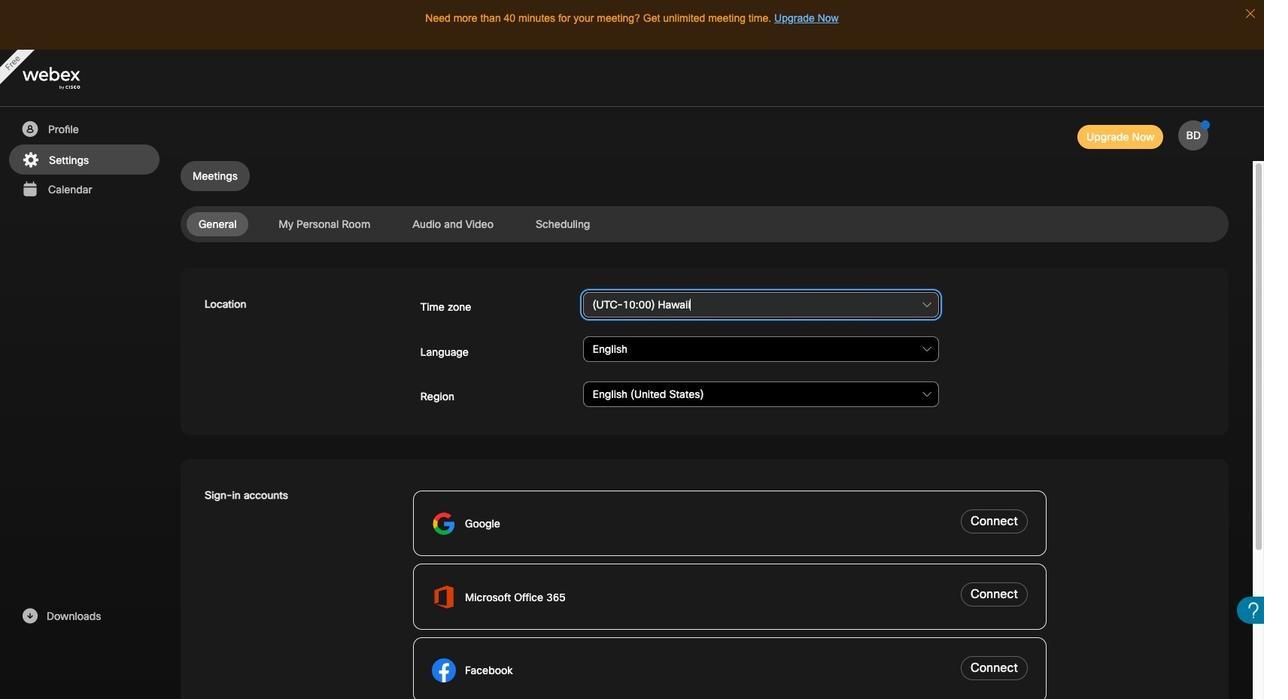 Task type: locate. For each thing, give the bounding box(es) containing it.
1 vertical spatial tab list
[[181, 212, 1229, 236]]

mds settings_filled image
[[21, 151, 40, 169]]

None text field
[[583, 292, 940, 318], [583, 337, 940, 362], [583, 381, 940, 407], [583, 292, 940, 318], [583, 337, 940, 362], [583, 381, 940, 407]]

tab list
[[181, 161, 1229, 191], [181, 212, 1229, 236]]

0 vertical spatial tab list
[[181, 161, 1229, 191]]

banner
[[0, 50, 1264, 107]]



Task type: describe. For each thing, give the bounding box(es) containing it.
2 tab list from the top
[[181, 212, 1229, 236]]

mds people circle_filled image
[[20, 120, 39, 138]]

mds content download_filled image
[[20, 607, 39, 625]]

mds meetings_filled image
[[20, 181, 39, 199]]

1 tab list from the top
[[181, 161, 1229, 191]]

cisco webex image
[[23, 67, 113, 90]]



Task type: vqa. For each thing, say whether or not it's contained in the screenshot.
mds content download_filled ICON
yes



